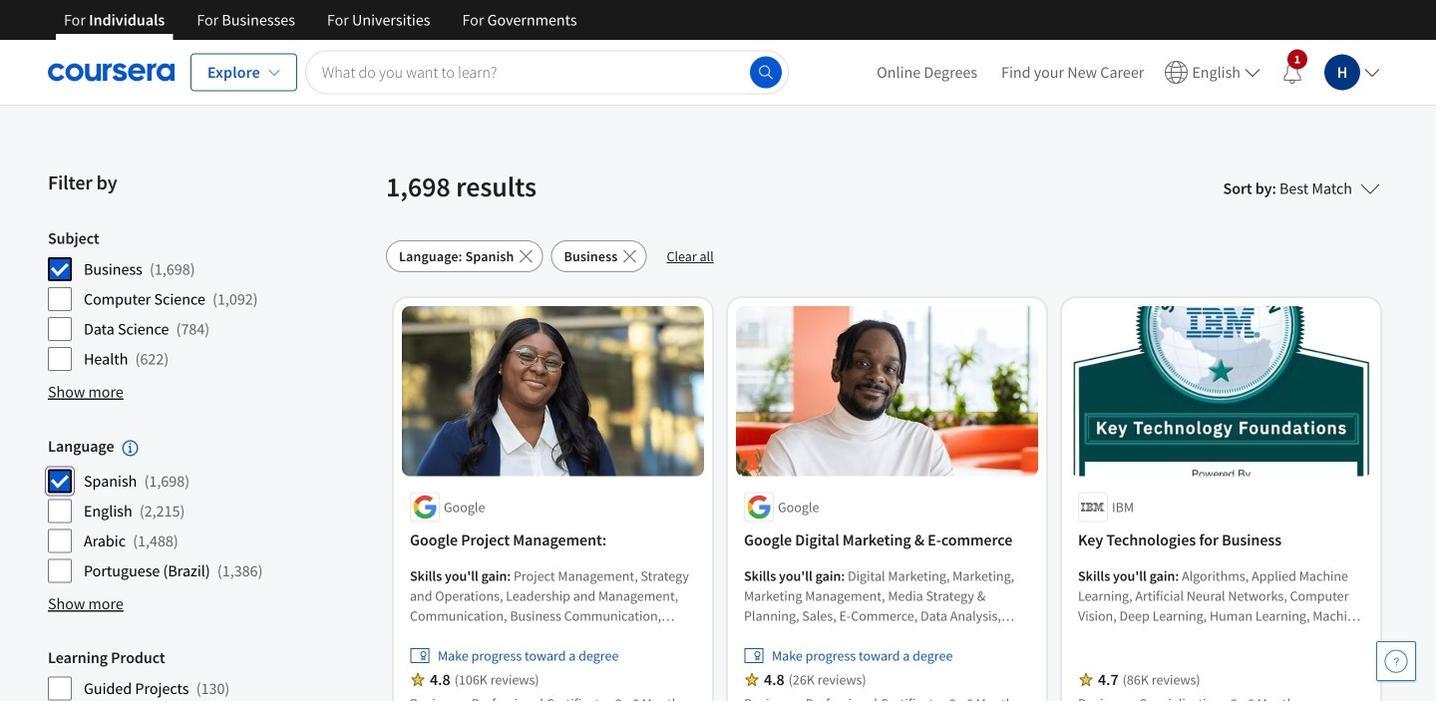 Task type: locate. For each thing, give the bounding box(es) containing it.
1 vertical spatial group
[[48, 436, 374, 584]]

0 vertical spatial group
[[48, 228, 374, 372]]

None search field
[[305, 50, 789, 94]]

2 vertical spatial group
[[48, 648, 374, 701]]

3 group from the top
[[48, 648, 374, 701]]

1 horizontal spatial (4.8 stars) element
[[764, 670, 785, 690]]

(4.8 stars) element
[[430, 670, 451, 690], [764, 670, 785, 690]]

banner navigation
[[48, 0, 593, 40]]

0 horizontal spatial (4.8 stars) element
[[430, 670, 451, 690]]

group
[[48, 228, 374, 372], [48, 436, 374, 584], [48, 648, 374, 701]]

menu
[[865, 40, 1389, 105]]

(4.7 stars) element
[[1098, 670, 1119, 690]]



Task type: describe. For each thing, give the bounding box(es) containing it.
What do you want to learn? text field
[[305, 50, 789, 94]]

coursera image
[[48, 56, 175, 88]]

1 group from the top
[[48, 228, 374, 372]]

help center image
[[1385, 650, 1409, 673]]

2 group from the top
[[48, 436, 374, 584]]

information about this filter group image
[[122, 440, 138, 456]]

1 (4.8 stars) element from the left
[[430, 670, 451, 690]]

2 (4.8 stars) element from the left
[[764, 670, 785, 690]]



Task type: vqa. For each thing, say whether or not it's contained in the screenshot.
(4.8 stars) ELEMENT
yes



